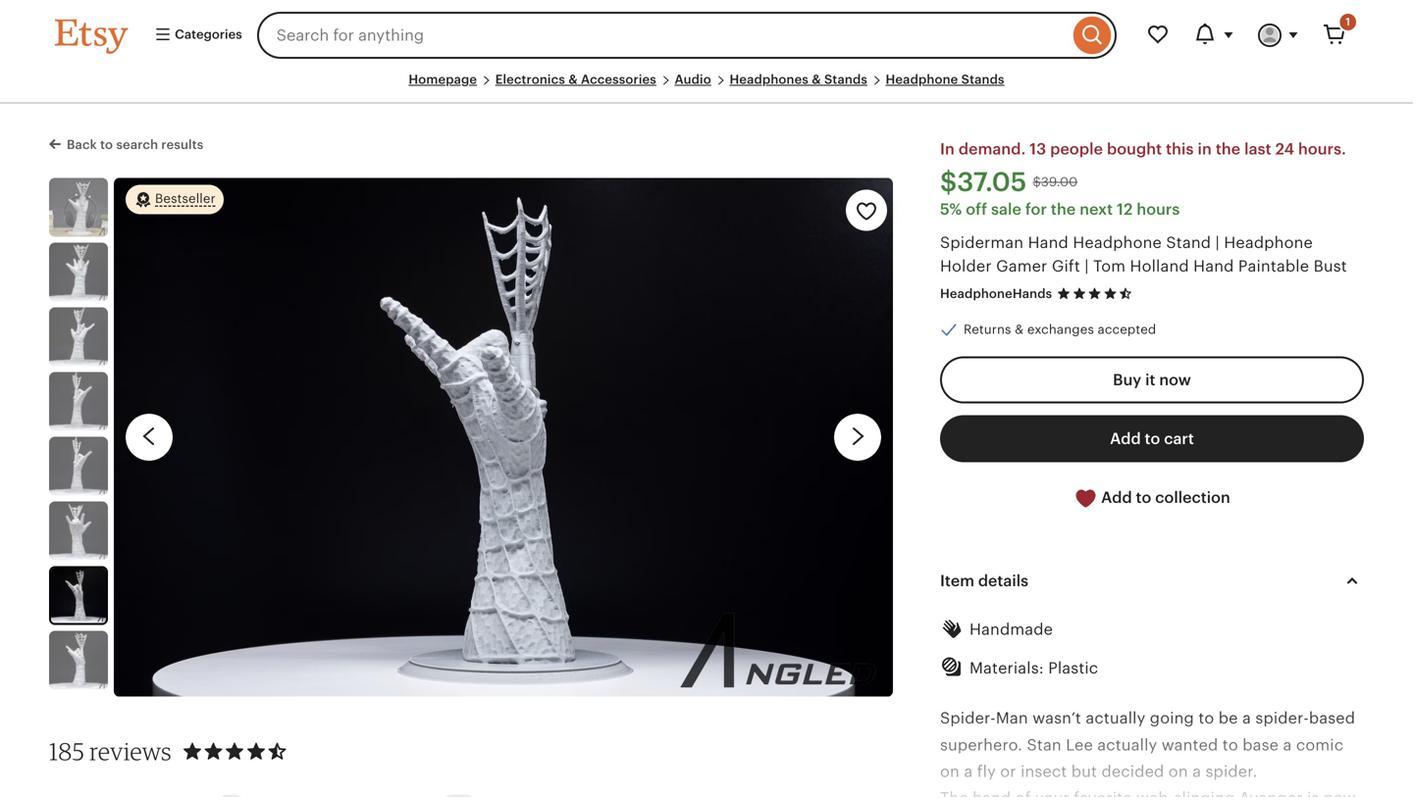 Task type: describe. For each thing, give the bounding box(es) containing it.
accessories
[[581, 72, 656, 87]]

buy
[[1113, 371, 1142, 389]]

2 horizontal spatial headphone
[[1224, 234, 1313, 252]]

headphone stands
[[886, 72, 1005, 87]]

& for headphones
[[812, 72, 821, 87]]

to for cart
[[1145, 430, 1160, 448]]

0 horizontal spatial hand
[[1028, 234, 1069, 252]]

details
[[978, 573, 1029, 591]]

none search field inside the categories banner
[[257, 12, 1117, 59]]

1 horizontal spatial hand
[[1194, 257, 1234, 275]]

hours
[[1137, 201, 1180, 218]]

add to cart
[[1110, 430, 1194, 448]]

back to search results
[[67, 138, 204, 152]]

or
[[1000, 764, 1016, 781]]

wasn't
[[1033, 710, 1081, 728]]

people
[[1050, 141, 1103, 158]]

cart
[[1164, 430, 1194, 448]]

a right be at the right
[[1242, 710, 1251, 728]]

a left fly
[[964, 764, 973, 781]]

12
[[1117, 201, 1133, 218]]

buy it now button
[[940, 357, 1364, 404]]

exchanges
[[1027, 323, 1094, 337]]

accepted
[[1098, 323, 1156, 337]]

it
[[1145, 371, 1156, 389]]

24
[[1276, 141, 1295, 158]]

$37.05 $39.00
[[940, 167, 1078, 197]]

returns & exchanges accepted
[[964, 323, 1156, 337]]

1 horizontal spatial headphone
[[1073, 234, 1162, 252]]

materials:
[[970, 660, 1044, 678]]

in demand. 13 people bought this in the last 24 hours.
[[940, 141, 1346, 158]]

bust
[[1314, 257, 1347, 275]]

add for add to cart
[[1110, 430, 1141, 448]]

wanted
[[1162, 737, 1218, 754]]

headphone stands link
[[886, 72, 1005, 87]]

stan
[[1027, 737, 1062, 754]]

$39.00
[[1033, 175, 1078, 190]]

in
[[940, 141, 955, 158]]

1 stands from the left
[[824, 72, 868, 87]]

a right 'base'
[[1283, 737, 1292, 754]]

spiderman hand headphone stand headphone holder gamer gift image 2 image
[[49, 243, 108, 302]]

0 horizontal spatial headphone
[[886, 72, 958, 87]]

search
[[116, 138, 158, 152]]

but
[[1072, 764, 1097, 781]]

now
[[1159, 371, 1191, 389]]

paintable
[[1238, 257, 1309, 275]]

185 reviews
[[49, 738, 172, 767]]

back
[[67, 138, 97, 152]]

spiderman hand headphone stand headphone holder gamer gift image 3 image
[[49, 307, 108, 366]]

item
[[940, 573, 975, 591]]

spiderman hand headphone stand headphone holder gamer gift image 4 image
[[49, 372, 108, 431]]

demand.
[[959, 141, 1026, 158]]

1 horizontal spatial spiderman hand headphone stand headphone holder gamer gift image 7 image
[[114, 178, 893, 697]]

hours.
[[1298, 141, 1346, 158]]

1
[[1346, 16, 1350, 28]]

buy it now
[[1113, 371, 1191, 389]]

lee
[[1066, 737, 1093, 754]]

stand
[[1166, 234, 1211, 252]]

for
[[1025, 201, 1047, 218]]

sale
[[991, 201, 1022, 218]]

back to search results link
[[49, 134, 204, 154]]

1 vertical spatial the
[[1051, 201, 1076, 218]]

going
[[1150, 710, 1194, 728]]

categories button
[[139, 18, 251, 53]]

item details button
[[923, 558, 1382, 605]]

holder
[[940, 257, 992, 275]]

superhero.
[[940, 737, 1023, 754]]

add to collection button
[[940, 474, 1364, 523]]

gift
[[1052, 257, 1080, 275]]

spiderman hand headphone stand headphone holder gamer gift image 6 image
[[49, 502, 108, 561]]

spider-man wasn't actually going to be a spider-based superhero. stan lee actually wanted to base a comic on a fly or insect but decided on a spider.
[[940, 710, 1355, 781]]

next
[[1080, 201, 1113, 218]]

1 on from the left
[[940, 764, 960, 781]]

returns
[[964, 323, 1011, 337]]



Task type: vqa. For each thing, say whether or not it's contained in the screenshot.
Add
yes



Task type: locate. For each thing, give the bounding box(es) containing it.
stands
[[824, 72, 868, 87], [961, 72, 1005, 87]]

to left collection
[[1136, 489, 1152, 507]]

spiderman hand headphone stand headphone holder gamer gift image 1 image
[[49, 178, 108, 237]]

add inside button
[[1110, 430, 1141, 448]]

bought
[[1107, 141, 1162, 158]]

2 horizontal spatial &
[[1015, 323, 1024, 337]]

0 horizontal spatial &
[[568, 72, 578, 87]]

| right stand
[[1216, 234, 1220, 252]]

headphones
[[730, 72, 809, 87]]

0 vertical spatial hand
[[1028, 234, 1069, 252]]

spiderman hand headphone stand headphone holder gamer gift image 8 image
[[49, 631, 108, 690]]

actually up lee
[[1086, 710, 1146, 728]]

audio
[[675, 72, 711, 87]]

fly
[[977, 764, 996, 781]]

1 horizontal spatial on
[[1169, 764, 1188, 781]]

spiderman hand headphone stand | headphone holder gamer gift | tom holland hand paintable bust
[[940, 234, 1347, 275]]

off
[[966, 201, 987, 218]]

stands up demand.
[[961, 72, 1005, 87]]

| right gift
[[1085, 257, 1089, 275]]

the
[[1216, 141, 1241, 158], [1051, 201, 1076, 218]]

spiderman hand headphone stand headphone holder gamer gift image 7 image
[[114, 178, 893, 697], [51, 569, 106, 623]]

based
[[1309, 710, 1355, 728]]

the right in
[[1216, 141, 1241, 158]]

plastic
[[1048, 660, 1098, 678]]

man
[[996, 710, 1028, 728]]

results
[[161, 138, 204, 152]]

electronics & accessories
[[495, 72, 656, 87]]

this
[[1166, 141, 1194, 158]]

hand up gift
[[1028, 234, 1069, 252]]

handmade
[[970, 621, 1053, 639]]

bestseller
[[155, 191, 216, 206]]

bestseller button
[[126, 184, 224, 215]]

to inside button
[[1145, 430, 1160, 448]]

13
[[1030, 141, 1046, 158]]

add for add to collection
[[1101, 489, 1132, 507]]

headphone up paintable
[[1224, 234, 1313, 252]]

on left fly
[[940, 764, 960, 781]]

1 horizontal spatial |
[[1216, 234, 1220, 252]]

on down wanted
[[1169, 764, 1188, 781]]

add to collection
[[1097, 489, 1230, 507]]

menu bar containing homepage
[[55, 71, 1358, 104]]

to left be at the right
[[1199, 710, 1214, 728]]

to right back
[[100, 138, 113, 152]]

electronics & accessories link
[[495, 72, 656, 87]]

categories
[[172, 27, 242, 42]]

0 vertical spatial the
[[1216, 141, 1241, 158]]

spiderman hand headphone stand headphone holder gamer gift image 5 image
[[49, 437, 108, 496]]

be
[[1219, 710, 1238, 728]]

stands right headphones on the top right of the page
[[824, 72, 868, 87]]

185
[[49, 738, 85, 767]]

2 stands from the left
[[961, 72, 1005, 87]]

headphones & stands link
[[730, 72, 868, 87]]

1 link
[[1311, 12, 1358, 59]]

to for collection
[[1136, 489, 1152, 507]]

tom
[[1093, 257, 1126, 275]]

& right returns
[[1015, 323, 1024, 337]]

in
[[1198, 141, 1212, 158]]

1 vertical spatial |
[[1085, 257, 1089, 275]]

0 horizontal spatial on
[[940, 764, 960, 781]]

Search for anything text field
[[257, 12, 1069, 59]]

tab list
[[49, 784, 844, 798]]

0 horizontal spatial |
[[1085, 257, 1089, 275]]

a
[[1242, 710, 1251, 728], [1283, 737, 1292, 754], [964, 764, 973, 781], [1193, 764, 1201, 781]]

to for search
[[100, 138, 113, 152]]

headphone up in
[[886, 72, 958, 87]]

1 horizontal spatial &
[[812, 72, 821, 87]]

add left 'cart'
[[1110, 430, 1141, 448]]

spider-
[[940, 710, 996, 728]]

1 vertical spatial hand
[[1194, 257, 1234, 275]]

collection
[[1155, 489, 1230, 507]]

0 vertical spatial add
[[1110, 430, 1141, 448]]

5%
[[940, 201, 962, 218]]

0 horizontal spatial stands
[[824, 72, 868, 87]]

a down wanted
[[1193, 764, 1201, 781]]

holland
[[1130, 257, 1189, 275]]

1 vertical spatial actually
[[1098, 737, 1157, 754]]

None search field
[[257, 12, 1117, 59]]

1 horizontal spatial the
[[1216, 141, 1241, 158]]

homepage link
[[409, 72, 477, 87]]

hand down stand
[[1194, 257, 1234, 275]]

headphones & stands
[[730, 72, 868, 87]]

homepage
[[409, 72, 477, 87]]

& for electronics
[[568, 72, 578, 87]]

to up spider.
[[1223, 737, 1238, 754]]

spider.
[[1206, 764, 1258, 781]]

decided
[[1102, 764, 1164, 781]]

& right headphones on the top right of the page
[[812, 72, 821, 87]]

reviews
[[90, 738, 172, 767]]

headphonehands
[[940, 286, 1052, 301]]

&
[[568, 72, 578, 87], [812, 72, 821, 87], [1015, 323, 1024, 337]]

add down add to cart button
[[1101, 489, 1132, 507]]

0 horizontal spatial the
[[1051, 201, 1076, 218]]

audio link
[[675, 72, 711, 87]]

add inside button
[[1101, 489, 1132, 507]]

spiderman
[[940, 234, 1024, 252]]

add to cart button
[[940, 416, 1364, 463]]

& for returns
[[1015, 323, 1024, 337]]

gamer
[[996, 257, 1048, 275]]

|
[[1216, 234, 1220, 252], [1085, 257, 1089, 275]]

actually up the decided
[[1098, 737, 1157, 754]]

comic
[[1296, 737, 1344, 754]]

5% off sale for the next 12 hours
[[940, 201, 1180, 218]]

& right electronics
[[568, 72, 578, 87]]

insect
[[1021, 764, 1067, 781]]

to inside button
[[1136, 489, 1152, 507]]

on
[[940, 764, 960, 781], [1169, 764, 1188, 781]]

add
[[1110, 430, 1141, 448], [1101, 489, 1132, 507]]

2 on from the left
[[1169, 764, 1188, 781]]

materials: plastic
[[970, 660, 1098, 678]]

$37.05
[[940, 167, 1027, 197]]

categories banner
[[20, 0, 1394, 71]]

last
[[1245, 141, 1272, 158]]

hand
[[1028, 234, 1069, 252], [1194, 257, 1234, 275]]

spider-
[[1256, 710, 1309, 728]]

actually
[[1086, 710, 1146, 728], [1098, 737, 1157, 754]]

the right for
[[1051, 201, 1076, 218]]

0 vertical spatial actually
[[1086, 710, 1146, 728]]

menu bar
[[55, 71, 1358, 104]]

0 horizontal spatial spiderman hand headphone stand headphone holder gamer gift image 7 image
[[51, 569, 106, 623]]

headphone up tom
[[1073, 234, 1162, 252]]

to left 'cart'
[[1145, 430, 1160, 448]]

item details
[[940, 573, 1029, 591]]

0 vertical spatial |
[[1216, 234, 1220, 252]]

base
[[1243, 737, 1279, 754]]

electronics
[[495, 72, 565, 87]]

1 horizontal spatial stands
[[961, 72, 1005, 87]]

1 vertical spatial add
[[1101, 489, 1132, 507]]



